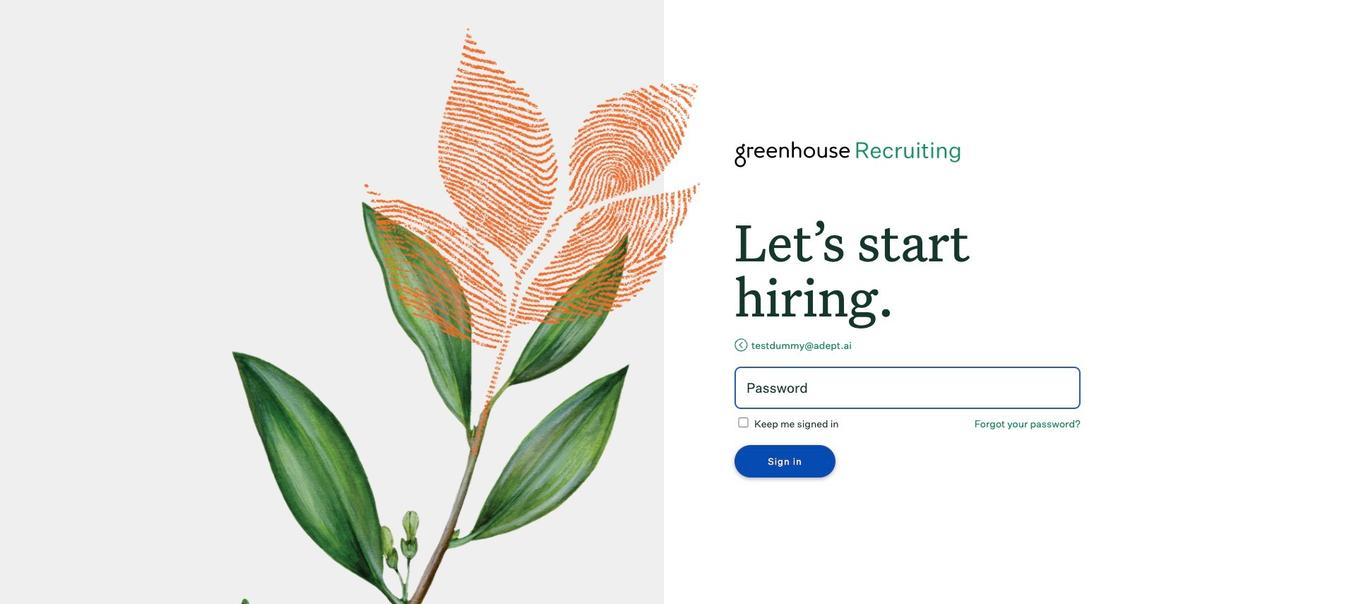 Task type: vqa. For each thing, say whether or not it's contained in the screenshot.
Password password field
yes



Task type: locate. For each thing, give the bounding box(es) containing it.
Password password field
[[735, 367, 1081, 409]]

None checkbox
[[735, 418, 753, 428]]



